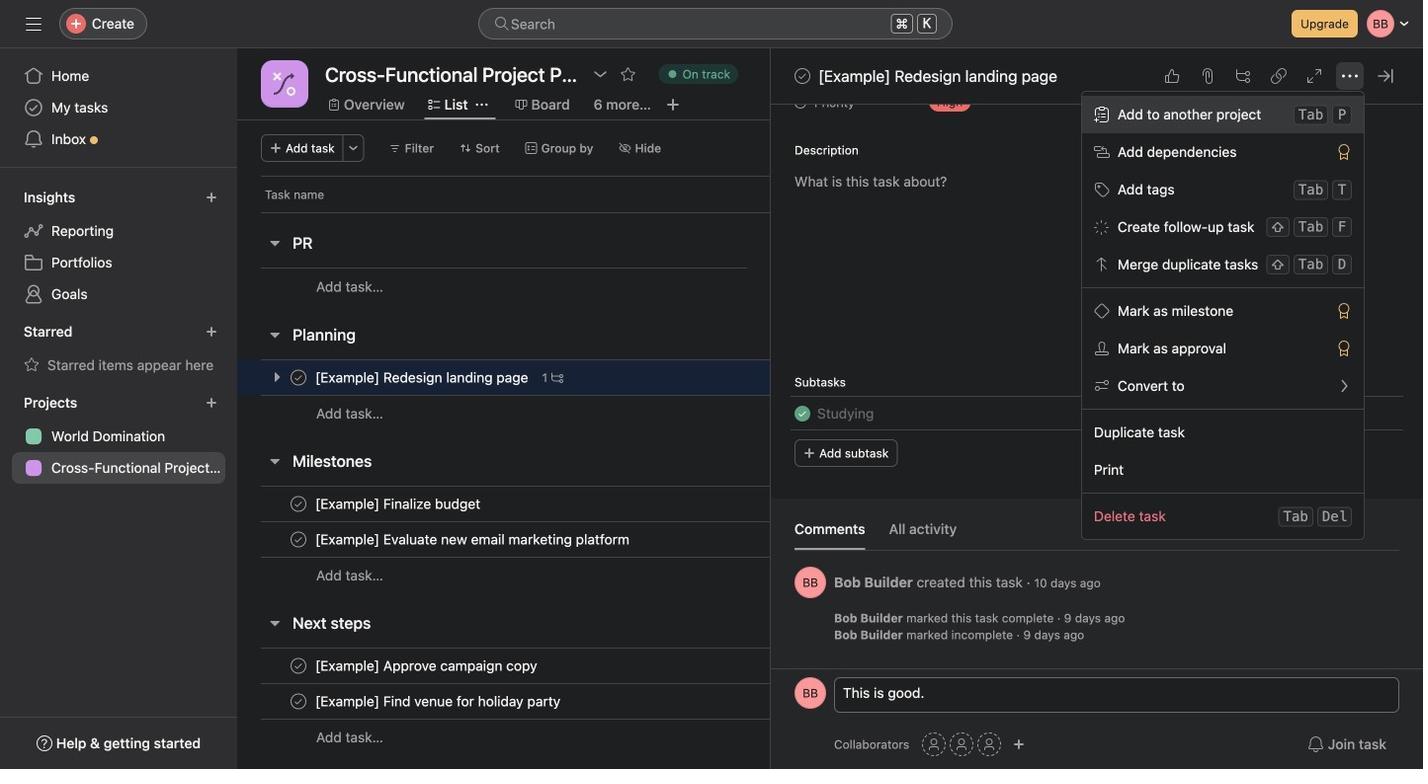 Task type: describe. For each thing, give the bounding box(es) containing it.
0 likes. click to like this task image
[[1164, 68, 1180, 84]]

[example] approve campaign copy cell
[[237, 648, 771, 685]]

new project or portfolio image
[[206, 397, 217, 409]]

[example] redesign landing page cell
[[237, 360, 771, 396]]

open user profile image
[[795, 678, 826, 710]]

add items to starred image
[[206, 326, 217, 338]]

attachments: add a file to this task, [example] redesign landing page image
[[1200, 68, 1216, 84]]

new insights image
[[206, 192, 217, 204]]

edit comment document
[[835, 683, 1398, 726]]

collapse task list for this group image for header planning tree grid
[[267, 327, 283, 343]]

add subtask image
[[1235, 68, 1251, 84]]

mark complete checkbox inside [example] redesign landing page cell
[[287, 366, 310, 390]]

more actions for this task image
[[1342, 68, 1358, 84]]

[example] evaluate new email marketing platform cell
[[237, 522, 771, 558]]

add tab image
[[665, 97, 681, 113]]

mark complete checkbox inside '[example] finalize budget' cell
[[287, 493, 310, 516]]

task name text field for the [example] evaluate new email marketing platform cell at bottom
[[311, 495, 486, 514]]

Task Name text field
[[817, 403, 874, 425]]

collapse task list for this group image
[[267, 616, 283, 631]]

mark complete checkbox for [example] approve campaign copy cell
[[287, 655, 310, 678]]

[example] finalize budget cell
[[237, 486, 771, 523]]

projects element
[[0, 385, 237, 488]]

collapse task list for this group image for 'header milestones' tree grid
[[267, 454, 283, 469]]



Task type: vqa. For each thing, say whether or not it's contained in the screenshot.
teams element
no



Task type: locate. For each thing, give the bounding box(es) containing it.
[example] redesign landing page dialog
[[771, 0, 1423, 770]]

starred element
[[0, 314, 237, 385]]

mark complete checkbox for the [example] evaluate new email marketing platform cell at bottom
[[287, 528, 310, 552]]

3 task name text field from the top
[[311, 692, 566, 712]]

1 vertical spatial mark complete checkbox
[[287, 493, 310, 516]]

mark complete image for [example] approve campaign copy cell
[[287, 690, 310, 714]]

0 vertical spatial task name text field
[[311, 495, 486, 514]]

task name text field inside [example] find venue for holiday party cell
[[311, 692, 566, 712]]

3 collapse task list for this group image from the top
[[267, 454, 283, 469]]

mark complete checkbox inside [example] approve campaign copy cell
[[287, 655, 310, 678]]

Mark complete checkbox
[[791, 64, 814, 88], [287, 528, 310, 552], [287, 655, 310, 678], [287, 690, 310, 714]]

tab list
[[795, 519, 1399, 551]]

copy task link image
[[1271, 68, 1287, 84]]

1 vertical spatial collapse task list for this group image
[[267, 327, 283, 343]]

mark complete image for mark complete checkbox inside [example] redesign landing page cell
[[287, 366, 310, 390]]

0 vertical spatial mark complete checkbox
[[287, 366, 310, 390]]

Task name text field
[[311, 368, 534, 388], [311, 530, 635, 550]]

header next steps tree grid
[[237, 648, 962, 756]]

Search tasks, projects, and more text field
[[478, 8, 953, 40]]

None field
[[478, 8, 953, 40]]

task name text field inside the [example] evaluate new email marketing platform cell
[[311, 530, 635, 550]]

1 vertical spatial mark complete image
[[287, 493, 310, 516]]

0 vertical spatial mark complete image
[[791, 64, 814, 88]]

2 task name text field from the top
[[311, 530, 635, 550]]

header planning tree grid
[[237, 360, 962, 432]]

mark complete image inside [example] approve campaign copy cell
[[287, 655, 310, 678]]

list item
[[771, 396, 1423, 432]]

mark complete image inside the [example] evaluate new email marketing platform cell
[[287, 528, 310, 552]]

completed image
[[791, 402, 814, 426]]

mark complete checkbox inside the [example] evaluate new email marketing platform cell
[[287, 528, 310, 552]]

2 collapse task list for this group image from the top
[[267, 327, 283, 343]]

expand subtask list for the task [example] redesign landing page image
[[269, 370, 285, 385]]

1 mark complete checkbox from the top
[[287, 366, 310, 390]]

2 vertical spatial task name text field
[[311, 692, 566, 712]]

3 mark complete image from the top
[[287, 655, 310, 678]]

Completed checkbox
[[791, 402, 814, 426]]

[example] find venue for holiday party cell
[[237, 684, 771, 720]]

task name text field inside [example] redesign landing page cell
[[311, 368, 534, 388]]

menu item
[[1082, 96, 1364, 133]]

global element
[[0, 48, 237, 167]]

toggle assignee popover image
[[1332, 402, 1356, 426]]

line_and_symbols image
[[273, 72, 296, 96]]

task name text field for [example] find venue for holiday party cell
[[311, 657, 543, 676]]

mark complete image for mark complete checkbox inside the '[example] finalize budget' cell
[[287, 493, 310, 516]]

mark complete checkbox inside [example] find venue for holiday party cell
[[287, 690, 310, 714]]

2 mark complete image from the top
[[287, 493, 310, 516]]

mark complete image for '[example] finalize budget' cell
[[287, 528, 310, 552]]

hide sidebar image
[[26, 16, 42, 32]]

Task name text field
[[311, 495, 486, 514], [311, 657, 543, 676], [311, 692, 566, 712]]

1 vertical spatial task name text field
[[311, 657, 543, 676]]

mark complete image inside [example] find venue for holiday party cell
[[287, 690, 310, 714]]

mark complete checkbox inside [example] redesign landing page dialog
[[791, 64, 814, 88]]

1 vertical spatial mark complete image
[[287, 528, 310, 552]]

2 vertical spatial mark complete image
[[287, 655, 310, 678]]

2 mark complete checkbox from the top
[[287, 493, 310, 516]]

add or remove collaborators image
[[1013, 739, 1025, 751]]

show options image
[[593, 66, 608, 82]]

2 vertical spatial mark complete image
[[287, 690, 310, 714]]

insights element
[[0, 180, 237, 314]]

None text field
[[320, 56, 583, 92]]

more actions image
[[348, 142, 359, 154]]

tab list inside [example] redesign landing page dialog
[[795, 519, 1399, 551]]

task name text field inside '[example] finalize budget' cell
[[311, 495, 486, 514]]

open user profile image
[[795, 567, 826, 599]]

1 task name text field from the top
[[311, 495, 486, 514]]

mark complete image
[[287, 366, 310, 390], [287, 493, 310, 516], [287, 655, 310, 678]]

header milestones tree grid
[[237, 486, 962, 594]]

mark complete checkbox for [example] find venue for holiday party cell
[[287, 690, 310, 714]]

1 task name text field from the top
[[311, 368, 534, 388]]

Mark complete checkbox
[[287, 366, 310, 390], [287, 493, 310, 516]]

tab actions image
[[476, 99, 488, 111]]

2 task name text field from the top
[[311, 657, 543, 676]]

task name text field inside [example] approve campaign copy cell
[[311, 657, 543, 676]]

0 vertical spatial collapse task list for this group image
[[267, 235, 283, 251]]

main content
[[771, 0, 1423, 669]]

row
[[237, 176, 844, 212], [261, 211, 771, 213], [237, 268, 962, 305], [237, 395, 962, 432], [237, 486, 962, 523], [237, 522, 962, 558], [237, 557, 962, 594], [237, 648, 962, 685], [237, 684, 962, 720], [237, 719, 962, 756]]

0 vertical spatial task name text field
[[311, 368, 534, 388]]

1 subtask image
[[552, 372, 563, 384]]

mark complete image inside '[example] finalize budget' cell
[[287, 493, 310, 516]]

collapse task list for this group image
[[267, 235, 283, 251], [267, 327, 283, 343], [267, 454, 283, 469]]

2 vertical spatial collapse task list for this group image
[[267, 454, 283, 469]]

mark complete image
[[791, 64, 814, 88], [287, 528, 310, 552], [287, 690, 310, 714]]

full screen image
[[1306, 68, 1322, 84]]

1 vertical spatial task name text field
[[311, 530, 635, 550]]

mark complete image for mark complete option within [example] approve campaign copy cell
[[287, 655, 310, 678]]

close details image
[[1378, 68, 1393, 84]]

1 collapse task list for this group image from the top
[[267, 235, 283, 251]]

1 mark complete image from the top
[[287, 366, 310, 390]]

0 vertical spatial mark complete image
[[287, 366, 310, 390]]

add to starred image
[[620, 66, 636, 82]]



